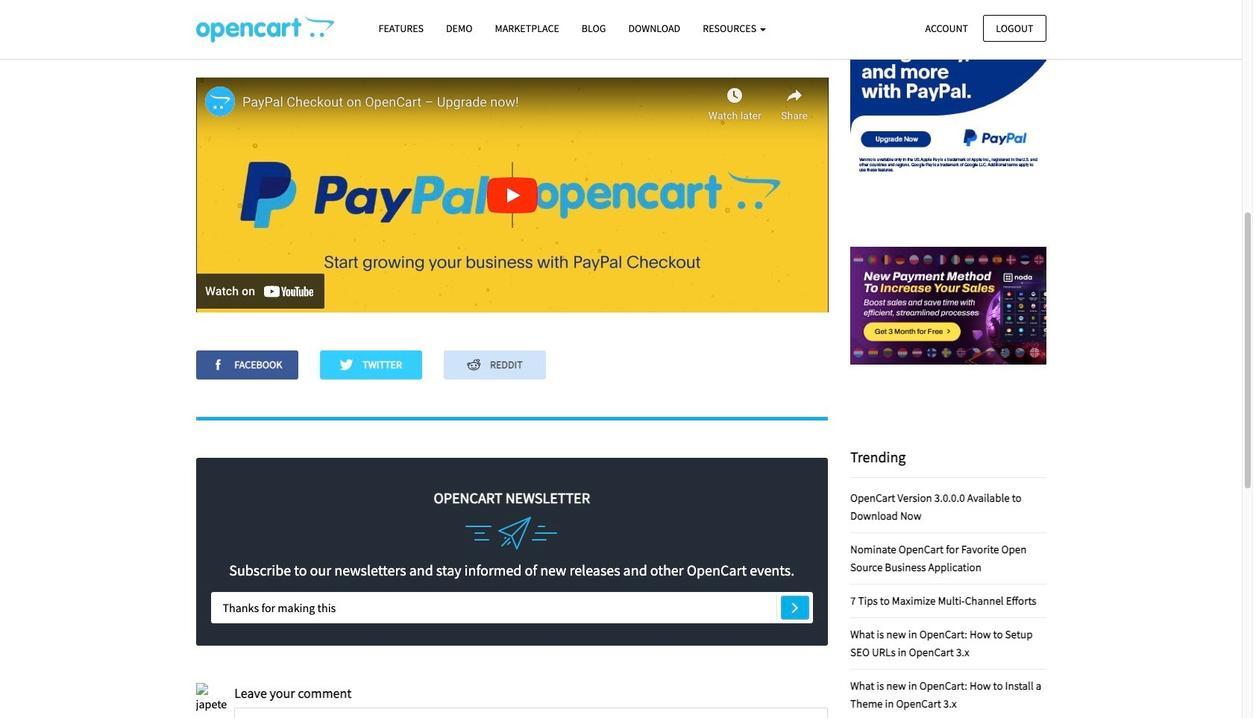 Task type: locate. For each thing, give the bounding box(es) containing it.
paypal blog image
[[851, 0, 1047, 193]]

Write your comment here... text field
[[235, 708, 828, 719]]

noda image
[[851, 208, 1047, 404]]

Enter your email text field
[[211, 592, 813, 623]]



Task type: describe. For each thing, give the bounding box(es) containing it.
paypal checkout on opencart – upgrade now! image
[[196, 16, 334, 43]]

social twitter image
[[340, 358, 361, 372]]

japete image
[[196, 683, 227, 714]]

social facebook image
[[212, 358, 232, 372]]

angle right image
[[792, 598, 799, 616]]

social reddit image
[[467, 358, 488, 372]]



Task type: vqa. For each thing, say whether or not it's contained in the screenshot.
that to the right
no



